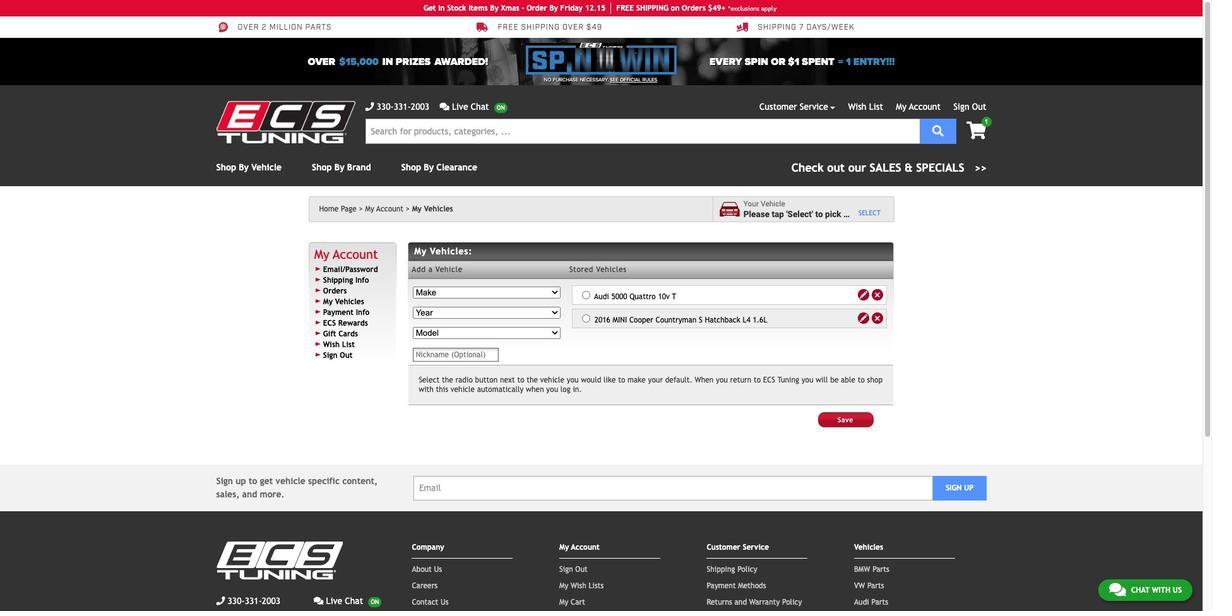 Task type: describe. For each thing, give the bounding box(es) containing it.
get in stock items by xmas - order by friday 12.15
[[424, 4, 606, 13]]

default.
[[666, 376, 693, 384]]

vehicle down radio
[[451, 385, 475, 394]]

page
[[341, 205, 357, 214]]

sales
[[870, 161, 902, 174]]

sign inside sign up to get vehicle specific content, sales, and more.
[[216, 476, 233, 486]]

audi for audi parts
[[855, 598, 870, 607]]

vehicle inside sign up to get vehicle specific content, sales, and more.
[[276, 476, 306, 486]]

bmw parts
[[855, 565, 890, 574]]

-
[[522, 4, 525, 13]]

0 vertical spatial wish list link
[[849, 102, 884, 112]]

2016
[[595, 316, 611, 325]]

comments image for live
[[440, 102, 450, 111]]

Search text field
[[365, 119, 920, 144]]

vw parts link
[[855, 582, 885, 591]]

to right next
[[518, 376, 525, 384]]

1 link
[[957, 117, 992, 141]]

clearance
[[437, 162, 478, 172]]

over
[[563, 23, 584, 32]]

2 vertical spatial wish
[[571, 582, 587, 591]]

this
[[436, 385, 449, 394]]

vehicle inside your vehicle please tap 'select' to pick a vehicle
[[851, 209, 878, 219]]

1 horizontal spatial with
[[1153, 586, 1171, 595]]

ecs inside my account email/password shipping info orders my vehicles payment info ecs rewards gift cards wish list sign out
[[323, 319, 336, 328]]

to right return
[[754, 376, 761, 384]]

home page link
[[319, 205, 363, 214]]

0 vertical spatial info
[[356, 276, 369, 285]]

shop by clearance
[[402, 162, 478, 172]]

sign inside button
[[946, 484, 962, 493]]

t
[[672, 293, 677, 302]]

to right like
[[619, 376, 626, 384]]

2 vertical spatial my account link
[[314, 247, 378, 261]]

return
[[731, 376, 752, 384]]

my down orders link
[[323, 297, 333, 306]]

you right when
[[716, 376, 728, 384]]

official
[[620, 77, 641, 83]]

1 horizontal spatial 1
[[985, 118, 989, 125]]

shipping 7 days/week
[[758, 23, 855, 32]]

331- for the left 330-331-2003 link
[[245, 596, 262, 606]]

account right the page
[[377, 205, 404, 214]]

0 vertical spatial 330-331-2003 link
[[365, 100, 430, 114]]

0 vertical spatial orders
[[682, 4, 706, 13]]

shipping 7 days/week link
[[737, 21, 855, 33]]

cards
[[339, 330, 358, 338]]

vehicles up bmw parts
[[855, 543, 884, 552]]

warranty
[[750, 598, 780, 607]]

330- for phone image
[[377, 102, 394, 112]]

payment info link
[[323, 308, 370, 317]]

shipping policy
[[707, 565, 758, 574]]

next
[[500, 376, 515, 384]]

0 vertical spatial out
[[973, 102, 987, 112]]

spin
[[745, 55, 769, 68]]

you up in.
[[567, 376, 579, 384]]

live chat for phone image
[[452, 102, 489, 112]]

over for over $15,000 in prizes
[[308, 55, 336, 68]]

× link for audi 5000 quattro 10v t
[[872, 288, 884, 302]]

account up my wish lists link at the bottom
[[571, 543, 600, 552]]

shopping cart image
[[967, 122, 987, 140]]

about us
[[412, 565, 442, 574]]

vehicle for shop by vehicle
[[252, 162, 282, 172]]

quattro
[[630, 293, 656, 302]]

1 vertical spatial service
[[743, 543, 769, 552]]

vehicle up log
[[541, 376, 565, 384]]

2016 mini cooper countryman s hatchback l4 1.6l link
[[595, 316, 768, 325]]

shop by brand link
[[312, 162, 371, 172]]

when
[[695, 376, 714, 384]]

order
[[527, 4, 548, 13]]

parts for audi parts
[[872, 598, 889, 607]]

free
[[498, 23, 519, 32]]

account up search image
[[910, 102, 941, 112]]

my up the my cart
[[560, 582, 569, 591]]

Email email field
[[414, 476, 934, 501]]

xmas
[[501, 4, 520, 13]]

shop for shop by brand
[[312, 162, 332, 172]]

sign up button
[[934, 476, 987, 501]]

0 horizontal spatial 330-331-2003 link
[[216, 595, 281, 608]]

stored vehicles
[[570, 265, 627, 274]]

email/password link
[[323, 265, 378, 274]]

vehicles:
[[430, 246, 473, 256]]

in
[[383, 55, 393, 68]]

by for shop by brand
[[335, 162, 345, 172]]

up for sign up
[[965, 484, 974, 493]]

0 horizontal spatial sign out
[[560, 565, 588, 574]]

sales & specials
[[870, 161, 965, 174]]

shipping
[[521, 23, 560, 32]]

sign up
[[946, 484, 974, 493]]

your vehicle please tap 'select' to pick a vehicle
[[744, 200, 878, 219]]

0 horizontal spatial policy
[[738, 565, 758, 574]]

1 horizontal spatial sign out
[[954, 102, 987, 112]]

2 the from the left
[[527, 376, 538, 384]]

select for select link
[[859, 209, 881, 217]]

2 ecs tuning image from the top
[[216, 542, 343, 580]]

vw parts
[[855, 582, 885, 591]]

million
[[269, 23, 303, 32]]

2003 for 330-331-2003 link to the top
[[411, 102, 430, 112]]

over $15,000 in prizes
[[308, 55, 431, 68]]

0 horizontal spatial a
[[429, 265, 433, 274]]

every
[[710, 55, 743, 68]]

free shipping over $49 link
[[477, 21, 603, 33]]

up for sign up to get vehicle specific content, sales, and more.
[[236, 476, 246, 486]]

free ship ping on orders $49+ *exclusions apply
[[617, 4, 777, 13]]

shop by clearance link
[[402, 162, 478, 172]]

0 horizontal spatial wish list link
[[323, 340, 355, 349]]

to inside your vehicle please tap 'select' to pick a vehicle
[[816, 209, 823, 219]]

by for shop by clearance
[[424, 162, 434, 172]]

comments image
[[314, 597, 324, 606]]

select for select the radio button next to the vehicle you would like to make your default. when you return to ecs tuning you will be able to shop with this vehicle automatically when you log in.
[[419, 376, 440, 384]]

331- for 330-331-2003 link to the top
[[394, 102, 411, 112]]

live for the left 330-331-2003 link
[[326, 596, 342, 606]]

vehicle for add a vehicle
[[436, 265, 463, 274]]

my right the page
[[365, 205, 375, 214]]

specific
[[308, 476, 340, 486]]

button
[[475, 376, 498, 384]]

gift cards link
[[323, 330, 358, 338]]

service inside dropdown button
[[800, 102, 829, 112]]

over for over 2 million parts
[[238, 23, 259, 32]]

10v
[[658, 293, 670, 302]]

contact us
[[412, 598, 449, 607]]

vehicles down shop by clearance
[[424, 205, 453, 214]]

free shipping over $49
[[498, 23, 603, 32]]

my cart
[[560, 598, 586, 607]]

with inside select the radio button next to the vehicle you would like to make your default. when you return to ecs tuning you will be able to shop with this vehicle automatically when you log in.
[[419, 385, 434, 394]]

vehicles up 5000
[[597, 265, 627, 274]]

and inside sign up to get vehicle specific content, sales, and more.
[[242, 490, 257, 500]]

ecs inside select the radio button next to the vehicle you would like to make your default. when you return to ecs tuning you will be able to shop with this vehicle automatically when you log in.
[[764, 376, 776, 384]]

when
[[526, 385, 544, 394]]

to inside sign up to get vehicle specific content, sales, and more.
[[249, 476, 257, 486]]

automatically
[[477, 385, 524, 394]]

1 horizontal spatial out
[[576, 565, 588, 574]]

search image
[[933, 125, 944, 136]]

over 2 million parts
[[238, 23, 332, 32]]

careers
[[412, 582, 438, 591]]

set name image
[[860, 291, 869, 300]]

by for shop by vehicle
[[239, 162, 249, 172]]

necessary.
[[580, 77, 609, 83]]

1 horizontal spatial payment
[[707, 582, 736, 591]]

2016 mini cooper countryman s hatchback l4 1.6l
[[595, 316, 768, 325]]

you left log
[[547, 385, 559, 394]]

live chat link for 330-331-2003 link to the top
[[440, 100, 508, 114]]

$49+
[[708, 4, 726, 13]]

shipping for shipping 7 days/week
[[758, 23, 797, 32]]

1 horizontal spatial list
[[870, 102, 884, 112]]

my left cart on the left bottom
[[560, 598, 569, 607]]

vehicle inside your vehicle please tap 'select' to pick a vehicle
[[761, 200, 786, 209]]

× link for 2016 mini cooper countryman s hatchback l4 1.6l
[[872, 312, 884, 325]]

2 vertical spatial my account
[[560, 543, 600, 552]]

payment methods
[[707, 582, 767, 591]]

lists
[[589, 582, 604, 591]]

us for contact us
[[441, 598, 449, 607]]

careers link
[[412, 582, 438, 591]]

contact
[[412, 598, 439, 607]]

my up add
[[415, 246, 427, 256]]

1 horizontal spatial and
[[735, 598, 747, 607]]

ship
[[637, 4, 652, 13]]

1 horizontal spatial sign out link
[[560, 565, 588, 574]]

2
[[262, 23, 267, 32]]

1 vertical spatial us
[[1174, 586, 1183, 595]]

my right wish list
[[897, 102, 907, 112]]

account inside my account email/password shipping info orders my vehicles payment info ecs rewards gift cards wish list sign out
[[333, 247, 378, 261]]

be
[[831, 376, 839, 384]]

Nickname (Optional) text field
[[413, 348, 499, 362]]

days/week
[[807, 23, 855, 32]]

12.15
[[585, 4, 606, 13]]

s
[[699, 316, 703, 325]]

vehicles inside my account email/password shipping info orders my vehicles payment info ecs rewards gift cards wish list sign out
[[335, 297, 364, 306]]

friday
[[561, 4, 583, 13]]

1 vertical spatial sign out link
[[323, 351, 353, 360]]

or
[[771, 55, 786, 68]]

shop for shop by vehicle
[[216, 162, 236, 172]]



Task type: vqa. For each thing, say whether or not it's contained in the screenshot.
comments image
yes



Task type: locate. For each thing, give the bounding box(es) containing it.
live chat link for the left 330-331-2003 link
[[314, 595, 382, 608]]

0 horizontal spatial live chat
[[326, 596, 363, 606]]

info
[[356, 276, 369, 285], [356, 308, 370, 317]]

ecs up gift
[[323, 319, 336, 328]]

able
[[841, 376, 856, 384]]

× right set name image
[[875, 288, 881, 302]]

1 horizontal spatial 330-
[[377, 102, 394, 112]]

1 horizontal spatial ecs
[[764, 376, 776, 384]]

customer service up shipping policy
[[707, 543, 769, 552]]

parts down vw parts link at the right of the page
[[872, 598, 889, 607]]

sign out link up '1' link
[[954, 102, 987, 112]]

in.
[[573, 385, 582, 394]]

my up my wish lists link at the bottom
[[560, 543, 569, 552]]

my account link up email/password
[[314, 247, 378, 261]]

over 2 million parts link
[[216, 21, 332, 33]]

and down payment methods link
[[735, 598, 747, 607]]

on
[[671, 4, 680, 13]]

wish list link down entry!!!
[[849, 102, 884, 112]]

1 vertical spatial shipping
[[323, 276, 353, 285]]

1 vertical spatial with
[[1153, 586, 1171, 595]]

1 right search image
[[985, 118, 989, 125]]

payment down my vehicles link
[[323, 308, 354, 317]]

ecs rewards link
[[323, 319, 368, 328]]

1 horizontal spatial 2003
[[411, 102, 430, 112]]

1 right =
[[846, 55, 851, 68]]

vehicle up the more.
[[276, 476, 306, 486]]

330- right phone icon
[[228, 596, 245, 606]]

5000
[[612, 293, 628, 302]]

0 vertical spatial comments image
[[440, 102, 450, 111]]

1 vertical spatial live chat link
[[314, 595, 382, 608]]

2003 for the left 330-331-2003 link
[[262, 596, 281, 606]]

add
[[412, 265, 426, 274]]

phone image
[[365, 102, 374, 111]]

comments image left chat with us
[[1110, 582, 1127, 598]]

1 vertical spatial comments image
[[1110, 582, 1127, 598]]

select the radio button next to the vehicle you would like to make your default. when you return to ecs tuning you will be able to shop with this vehicle automatically when you log in.
[[419, 376, 883, 394]]

sign up to get vehicle specific content, sales, and more.
[[216, 476, 378, 500]]

× link
[[872, 288, 884, 302], [872, 312, 884, 325]]

shipping policy link
[[707, 565, 758, 574]]

my down shop by clearance
[[412, 205, 422, 214]]

will
[[816, 376, 829, 384]]

1 vertical spatial parts
[[868, 582, 885, 591]]

0 vertical spatial 331-
[[394, 102, 411, 112]]

0 horizontal spatial 330-
[[228, 596, 245, 606]]

330-331-2003 for 330-331-2003 link to the top
[[377, 102, 430, 112]]

0 horizontal spatial out
[[340, 351, 353, 360]]

330-331-2003 for the left 330-331-2003 link
[[228, 596, 281, 606]]

live right comments icon
[[326, 596, 342, 606]]

out down 'cards' at the bottom of the page
[[340, 351, 353, 360]]

ecs tuning 'spin to win' contest logo image
[[526, 43, 677, 75]]

info down email/password
[[356, 276, 369, 285]]

list inside my account email/password shipping info orders my vehicles payment info ecs rewards gift cards wish list sign out
[[342, 340, 355, 349]]

free
[[617, 4, 634, 13]]

2 horizontal spatial my account
[[897, 102, 941, 112]]

shipping for shipping policy
[[707, 565, 736, 574]]

1 shop from the left
[[216, 162, 236, 172]]

1 vertical spatial sign out
[[560, 565, 588, 574]]

live for 330-331-2003 link to the top
[[452, 102, 468, 112]]

to
[[816, 209, 823, 219], [518, 376, 525, 384], [619, 376, 626, 384], [754, 376, 761, 384], [858, 376, 865, 384], [249, 476, 257, 486]]

1 × from the top
[[875, 288, 881, 302]]

$1
[[789, 55, 800, 68]]

0 horizontal spatial with
[[419, 385, 434, 394]]

ecs tuning image up shop by vehicle link
[[216, 101, 355, 143]]

chat with us link
[[1099, 580, 1193, 601]]

wish down entry!!!
[[849, 102, 867, 112]]

customer service down the $1
[[760, 102, 829, 112]]

info up rewards
[[356, 308, 370, 317]]

0 vertical spatial list
[[870, 102, 884, 112]]

1 vertical spatial info
[[356, 308, 370, 317]]

parts right vw
[[868, 582, 885, 591]]

shipping inside shipping 7 days/week link
[[758, 23, 797, 32]]

shop by vehicle link
[[216, 162, 282, 172]]

audi 5000 quattro 10v t link
[[595, 293, 677, 302]]

330-331-2003 right phone image
[[377, 102, 430, 112]]

payment methods link
[[707, 582, 767, 591]]

*exclusions
[[729, 5, 760, 12]]

out up '1' link
[[973, 102, 987, 112]]

customer service inside dropdown button
[[760, 102, 829, 112]]

2 vertical spatial chat
[[345, 596, 363, 606]]

330- for phone icon
[[228, 596, 245, 606]]

live chat for phone icon
[[326, 596, 363, 606]]

audi for audi 5000 quattro 10v t
[[595, 293, 609, 302]]

out inside my account email/password shipping info orders my vehicles payment info ecs rewards gift cards wish list sign out
[[340, 351, 353, 360]]

2 horizontal spatial wish
[[849, 102, 867, 112]]

chat
[[471, 102, 489, 112], [1132, 586, 1150, 595], [345, 596, 363, 606]]

wish list link down gift cards link in the bottom of the page
[[323, 340, 355, 349]]

payment
[[323, 308, 354, 317], [707, 582, 736, 591]]

1 vertical spatial 330-331-2003 link
[[216, 595, 281, 608]]

my account right the page
[[365, 205, 404, 214]]

see official rules link
[[610, 76, 658, 84]]

× for audi 5000 quattro 10v t
[[875, 288, 881, 302]]

shop
[[868, 376, 883, 384]]

to right able
[[858, 376, 865, 384]]

comments image inside chat with us link
[[1110, 582, 1127, 598]]

1 vertical spatial vehicle
[[761, 200, 786, 209]]

2003 left comments icon
[[262, 596, 281, 606]]

parts for bmw parts
[[873, 565, 890, 574]]

2 horizontal spatial shipping
[[758, 23, 797, 32]]

0 horizontal spatial sign out link
[[323, 351, 353, 360]]

=
[[839, 55, 844, 68]]

0 horizontal spatial list
[[342, 340, 355, 349]]

2 vertical spatial out
[[576, 565, 588, 574]]

service up shipping policy
[[743, 543, 769, 552]]

comments image inside live chat link
[[440, 102, 450, 111]]

content,
[[343, 476, 378, 486]]

audi parts link
[[855, 598, 889, 607]]

1 horizontal spatial shop
[[312, 162, 332, 172]]

policy right warranty
[[783, 598, 803, 607]]

stored
[[570, 265, 594, 274]]

my account link right the page
[[365, 205, 410, 214]]

ecs left the tuning
[[764, 376, 776, 384]]

my account link for wish list
[[897, 102, 941, 112]]

shipping info link
[[323, 276, 369, 285]]

1 horizontal spatial my account
[[560, 543, 600, 552]]

330-331-2003 right phone icon
[[228, 596, 281, 606]]

1 horizontal spatial policy
[[783, 598, 803, 607]]

1 horizontal spatial 330-331-2003 link
[[365, 100, 430, 114]]

comments image
[[440, 102, 450, 111], [1110, 582, 1127, 598]]

countryman
[[656, 316, 697, 325]]

customer inside dropdown button
[[760, 102, 797, 112]]

wish inside my account email/password shipping info orders my vehicles payment info ecs rewards gift cards wish list sign out
[[323, 340, 340, 349]]

2 × link from the top
[[872, 312, 884, 325]]

2 horizontal spatial out
[[973, 102, 987, 112]]

1 vertical spatial and
[[735, 598, 747, 607]]

0 horizontal spatial 1
[[846, 55, 851, 68]]

× link right set name icon
[[872, 312, 884, 325]]

policy
[[738, 565, 758, 574], [783, 598, 803, 607]]

account up email/password
[[333, 247, 378, 261]]

over down parts at top left
[[308, 55, 336, 68]]

0 horizontal spatial shipping
[[323, 276, 353, 285]]

my wish lists link
[[560, 582, 604, 591]]

my account email/password shipping info orders my vehicles payment info ecs rewards gift cards wish list sign out
[[314, 247, 378, 360]]

shipping down apply
[[758, 23, 797, 32]]

select right pick
[[859, 209, 881, 217]]

sign out link down gift cards link in the bottom of the page
[[323, 351, 353, 360]]

vw
[[855, 582, 866, 591]]

3 shop from the left
[[402, 162, 421, 172]]

the
[[442, 376, 453, 384], [527, 376, 538, 384]]

× for 2016 mini cooper countryman s hatchback l4 1.6l
[[875, 312, 881, 325]]

1 × link from the top
[[872, 288, 884, 302]]

× link right set name image
[[872, 288, 884, 302]]

like
[[604, 376, 616, 384]]

my cart link
[[560, 598, 586, 607]]

1 vertical spatial ecs tuning image
[[216, 542, 343, 580]]

0 horizontal spatial customer
[[707, 543, 741, 552]]

with
[[419, 385, 434, 394], [1153, 586, 1171, 595]]

0 horizontal spatial ecs
[[323, 319, 336, 328]]

sign out link up my wish lists link at the bottom
[[560, 565, 588, 574]]

1 horizontal spatial a
[[844, 209, 849, 219]]

1 vertical spatial live
[[326, 596, 342, 606]]

orders up my vehicles link
[[323, 287, 347, 296]]

chat inside chat with us link
[[1132, 586, 1150, 595]]

1 vertical spatial policy
[[783, 598, 803, 607]]

0 vertical spatial sign out link
[[954, 102, 987, 112]]

live up the clearance
[[452, 102, 468, 112]]

my account link up search image
[[897, 102, 941, 112]]

1 horizontal spatial service
[[800, 102, 829, 112]]

my account link for home page
[[365, 205, 410, 214]]

1 ecs tuning image from the top
[[216, 101, 355, 143]]

service down spent
[[800, 102, 829, 112]]

to left get
[[249, 476, 257, 486]]

entry!!!
[[854, 55, 895, 68]]

0 vertical spatial 330-
[[377, 102, 394, 112]]

0 horizontal spatial 330-331-2003
[[228, 596, 281, 606]]

1 the from the left
[[442, 376, 453, 384]]

1 vertical spatial ×
[[875, 312, 881, 325]]

ecs tuning image
[[216, 101, 355, 143], [216, 542, 343, 580]]

out
[[973, 102, 987, 112], [340, 351, 353, 360], [576, 565, 588, 574]]

1 horizontal spatial audi
[[855, 598, 870, 607]]

0 vertical spatial customer
[[760, 102, 797, 112]]

1 horizontal spatial live chat link
[[440, 100, 508, 114]]

1 horizontal spatial comments image
[[1110, 582, 1127, 598]]

a right pick
[[844, 209, 849, 219]]

and right sales, at the bottom left of page
[[242, 490, 257, 500]]

sign out
[[954, 102, 987, 112], [560, 565, 588, 574]]

phone image
[[216, 597, 225, 606]]

2003 down prizes on the top left of page
[[411, 102, 430, 112]]

add a vehicle
[[412, 265, 463, 274]]

1 vertical spatial live chat
[[326, 596, 363, 606]]

see
[[610, 77, 619, 83]]

over
[[238, 23, 259, 32], [308, 55, 336, 68]]

comments image for chat
[[1110, 582, 1127, 598]]

sign
[[954, 102, 970, 112], [323, 351, 338, 360], [216, 476, 233, 486], [946, 484, 962, 493], [560, 565, 573, 574]]

bmw
[[855, 565, 871, 574]]

you
[[567, 376, 579, 384], [716, 376, 728, 384], [802, 376, 814, 384], [547, 385, 559, 394]]

1 horizontal spatial over
[[308, 55, 336, 68]]

apply
[[762, 5, 777, 12]]

hatchback
[[705, 316, 741, 325]]

orders link
[[323, 287, 347, 296]]

returns and warranty policy link
[[707, 598, 803, 607]]

wish up cart on the left bottom
[[571, 582, 587, 591]]

0 horizontal spatial comments image
[[440, 102, 450, 111]]

mini
[[613, 316, 627, 325]]

up inside button
[[965, 484, 974, 493]]

cooper
[[630, 316, 654, 325]]

customer service button
[[760, 100, 836, 114]]

0 horizontal spatial vehicle
[[252, 162, 282, 172]]

returns
[[707, 598, 733, 607]]

a right add
[[429, 265, 433, 274]]

customer down or
[[760, 102, 797, 112]]

returns and warranty policy
[[707, 598, 803, 607]]

a
[[844, 209, 849, 219], [429, 265, 433, 274]]

0 vertical spatial 1
[[846, 55, 851, 68]]

ping
[[652, 4, 669, 13]]

sign out up '1' link
[[954, 102, 987, 112]]

audi parts
[[855, 598, 889, 607]]

list down 'cards' at the bottom of the page
[[342, 340, 355, 349]]

customer
[[760, 102, 797, 112], [707, 543, 741, 552]]

0 horizontal spatial over
[[238, 23, 259, 32]]

2 × from the top
[[875, 312, 881, 325]]

0 vertical spatial my account
[[897, 102, 941, 112]]

ecs tuning image up comments icon
[[216, 542, 343, 580]]

home page
[[319, 205, 357, 214]]

1 vertical spatial orders
[[323, 287, 347, 296]]

list down entry!!!
[[870, 102, 884, 112]]

audi left 5000
[[595, 293, 609, 302]]

select up this
[[419, 376, 440, 384]]

rewards
[[338, 319, 368, 328]]

0 horizontal spatial orders
[[323, 287, 347, 296]]

0 vertical spatial audi
[[595, 293, 609, 302]]

0 horizontal spatial select
[[419, 376, 440, 384]]

None radio
[[582, 291, 591, 300], [582, 315, 591, 323], [582, 291, 591, 300], [582, 315, 591, 323]]

0 vertical spatial shipping
[[758, 23, 797, 32]]

2 vertical spatial vehicle
[[436, 265, 463, 274]]

customer up shipping policy
[[707, 543, 741, 552]]

out up my wish lists link at the bottom
[[576, 565, 588, 574]]

chat for phone icon
[[345, 596, 363, 606]]

1 vertical spatial 1
[[985, 118, 989, 125]]

0 vertical spatial live
[[452, 102, 468, 112]]

1 horizontal spatial live chat
[[452, 102, 489, 112]]

0 horizontal spatial chat
[[345, 596, 363, 606]]

0 horizontal spatial wish
[[323, 340, 340, 349]]

1 vertical spatial 330-
[[228, 596, 245, 606]]

live chat right comments icon
[[326, 596, 363, 606]]

330- right phone image
[[377, 102, 394, 112]]

tuning
[[778, 376, 800, 384]]

× right set name icon
[[875, 312, 881, 325]]

1 vertical spatial payment
[[707, 582, 736, 591]]

orders right on
[[682, 4, 706, 13]]

over left 2 at top
[[238, 23, 259, 32]]

shop by vehicle
[[216, 162, 282, 172]]

1 vertical spatial × link
[[872, 312, 884, 325]]

to left pick
[[816, 209, 823, 219]]

a inside your vehicle please tap 'select' to pick a vehicle
[[844, 209, 849, 219]]

1 vertical spatial 331-
[[245, 596, 262, 606]]

brand
[[347, 162, 371, 172]]

select inside select the radio button next to the vehicle you would like to make your default. when you return to ecs tuning you will be able to shop with this vehicle automatically when you log in.
[[419, 376, 440, 384]]

vehicle
[[851, 209, 878, 219], [541, 376, 565, 384], [451, 385, 475, 394], [276, 476, 306, 486]]

my vehicles
[[412, 205, 453, 214]]

my up email/password link
[[314, 247, 330, 261]]

shipping up payment methods link
[[707, 565, 736, 574]]

shipping inside my account email/password shipping info orders my vehicles payment info ecs rewards gift cards wish list sign out
[[323, 276, 353, 285]]

you left will
[[802, 376, 814, 384]]

up inside sign up to get vehicle specific content, sales, and more.
[[236, 476, 246, 486]]

2 shop from the left
[[312, 162, 332, 172]]

shop for shop by clearance
[[402, 162, 421, 172]]

chat for phone image
[[471, 102, 489, 112]]

by
[[490, 4, 499, 13], [550, 4, 558, 13], [239, 162, 249, 172], [335, 162, 345, 172], [424, 162, 434, 172]]

my account up search image
[[897, 102, 941, 112]]

payment up returns
[[707, 582, 736, 591]]

sales,
[[216, 490, 240, 500]]

my account for page
[[365, 205, 404, 214]]

0 horizontal spatial live
[[326, 596, 342, 606]]

1 vertical spatial customer
[[707, 543, 741, 552]]

330-331-2003
[[377, 102, 430, 112], [228, 596, 281, 606]]

orders inside my account email/password shipping info orders my vehicles payment info ecs rewards gift cards wish list sign out
[[323, 287, 347, 296]]

service
[[800, 102, 829, 112], [743, 543, 769, 552]]

vehicles up payment info link
[[335, 297, 364, 306]]

1 vertical spatial customer service
[[707, 543, 769, 552]]

331- right phone image
[[394, 102, 411, 112]]

0 vertical spatial a
[[844, 209, 849, 219]]

live chat up the clearance
[[452, 102, 489, 112]]

None submit
[[818, 412, 874, 428]]

audi down vw
[[855, 598, 870, 607]]

1.6l
[[753, 316, 768, 325]]

sign inside my account email/password shipping info orders my vehicles payment info ecs rewards gift cards wish list sign out
[[323, 351, 338, 360]]

1 horizontal spatial orders
[[682, 4, 706, 13]]

0 horizontal spatial payment
[[323, 308, 354, 317]]

1 vertical spatial over
[[308, 55, 336, 68]]

us for about us
[[434, 565, 442, 574]]

1 vertical spatial my account link
[[365, 205, 410, 214]]

331-
[[394, 102, 411, 112], [245, 596, 262, 606]]

the up when
[[527, 376, 538, 384]]

shipping up orders link
[[323, 276, 353, 285]]

2 horizontal spatial shop
[[402, 162, 421, 172]]

vehicle
[[252, 162, 282, 172], [761, 200, 786, 209], [436, 265, 463, 274]]

vehicle right pick
[[851, 209, 878, 219]]

no
[[544, 77, 552, 83]]

us
[[434, 565, 442, 574], [1174, 586, 1183, 595], [441, 598, 449, 607]]

payment inside my account email/password shipping info orders my vehicles payment info ecs rewards gift cards wish list sign out
[[323, 308, 354, 317]]

2 vertical spatial shipping
[[707, 565, 736, 574]]

my account up my wish lists link at the bottom
[[560, 543, 600, 552]]

parts for vw parts
[[868, 582, 885, 591]]

the up this
[[442, 376, 453, 384]]

1 horizontal spatial the
[[527, 376, 538, 384]]

0 vertical spatial wish
[[849, 102, 867, 112]]

set name image
[[860, 314, 869, 323]]

parts right bmw
[[873, 565, 890, 574]]

1 horizontal spatial live
[[452, 102, 468, 112]]

1 horizontal spatial 330-331-2003
[[377, 102, 430, 112]]

customer service
[[760, 102, 829, 112], [707, 543, 769, 552]]

my account for list
[[897, 102, 941, 112]]

0 vertical spatial over
[[238, 23, 259, 32]]

0 horizontal spatial shop
[[216, 162, 236, 172]]

wish down gift
[[323, 340, 340, 349]]



